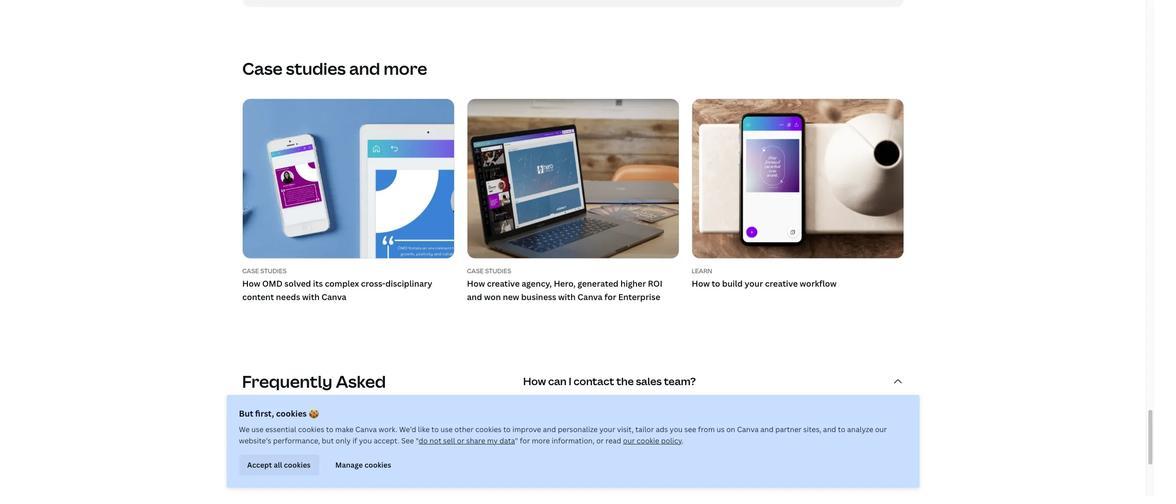 Task type: vqa. For each thing, say whether or not it's contained in the screenshot.
1st MODERN MINIMAL STICKER image from the left
no



Task type: locate. For each thing, give the bounding box(es) containing it.
cookies up the my
[[476, 424, 502, 434]]

1 horizontal spatial or
[[597, 436, 604, 446]]

1 vertical spatial you
[[359, 436, 372, 446]]

1 " from the left
[[416, 436, 419, 446]]

how up won at the left
[[467, 278, 485, 289]]

or
[[457, 436, 465, 446], [597, 436, 604, 446]]

0 horizontal spatial use
[[252, 424, 264, 434]]

creative
[[487, 278, 520, 289], [766, 278, 798, 289]]

to
[[712, 278, 721, 289], [326, 424, 334, 434], [432, 424, 439, 434], [504, 424, 511, 434], [839, 424, 846, 434]]

how left can
[[523, 375, 546, 388]]

frequently asked questions
[[242, 370, 386, 413]]

how can i contact the sales team?
[[523, 375, 696, 388]]

2 or from the left
[[597, 436, 604, 446]]

its
[[313, 278, 323, 289]]

how can i contact the sales team? button
[[523, 363, 905, 400]]

" inside we use essential cookies to make canva work. we'd like to use other cookies to improve and personalize your visit, tailor ads you see from us on canva and partner sites, and to analyze our website's performance, but only if you accept. see "
[[416, 436, 419, 446]]

website's
[[239, 436, 272, 446]]

creativeworkflow contentgrid image
[[693, 99, 904, 259]]

0 vertical spatial for
[[605, 291, 617, 303]]

1 horizontal spatial use
[[441, 424, 453, 434]]

1 creative from the left
[[487, 278, 520, 289]]

and right studies
[[349, 57, 380, 80]]

1 or from the left
[[457, 436, 465, 446]]

" down improve
[[516, 436, 519, 446]]

cookie
[[637, 436, 660, 446]]

we'd
[[400, 424, 417, 434]]

case
[[242, 57, 283, 80], [242, 267, 259, 276], [467, 267, 484, 276]]

0 horizontal spatial "
[[416, 436, 419, 446]]

canva down complex
[[322, 291, 347, 303]]

not
[[430, 436, 442, 446]]

how inside dropdown button
[[523, 375, 546, 388]]

do not sell or share my data link
[[419, 436, 516, 446]]

0 horizontal spatial for
[[520, 436, 531, 446]]

how up content
[[242, 278, 260, 289]]

1 horizontal spatial with
[[559, 291, 576, 303]]

case for case studies how omd solved its complex cross-disciplinary content needs with canva
[[242, 267, 259, 276]]

canva
[[322, 291, 347, 303], [578, 291, 603, 303], [356, 424, 377, 434], [738, 424, 759, 434]]

case studies how omd solved its complex cross-disciplinary content needs with canva
[[242, 267, 433, 303]]

to inside learn how to build your creative workflow
[[712, 278, 721, 289]]

or right "sell" in the bottom of the page
[[457, 436, 465, 446]]

2 " from the left
[[516, 436, 519, 446]]

2 studies from the left
[[485, 267, 512, 276]]

2 with from the left
[[559, 291, 576, 303]]

0 vertical spatial your
[[745, 278, 764, 289]]

data
[[500, 436, 516, 446]]

1 vertical spatial your
[[600, 424, 616, 434]]

studies inside 'case studies how creative agency, hero, generated higher roi and won new business with canva for enterprise'
[[485, 267, 512, 276]]

1 studies from the left
[[260, 267, 287, 276]]

complex
[[325, 278, 359, 289]]

how down learn
[[692, 278, 710, 289]]

for down generated
[[605, 291, 617, 303]]

if
[[353, 436, 358, 446]]

read
[[606, 436, 622, 446]]

0 horizontal spatial studies
[[260, 267, 287, 276]]

how
[[242, 278, 260, 289], [467, 278, 485, 289], [692, 278, 710, 289], [523, 375, 546, 388]]

0 horizontal spatial you
[[359, 436, 372, 446]]

generated
[[578, 278, 619, 289]]

canva inside 'case studies how creative agency, hero, generated higher roi and won new business with canva for enterprise'
[[578, 291, 603, 303]]

with
[[302, 291, 320, 303], [559, 291, 576, 303]]

manage cookies
[[336, 460, 392, 470]]

and left won at the left
[[467, 291, 482, 303]]

ads
[[656, 424, 669, 434]]

you up policy on the bottom right
[[670, 424, 683, 434]]

do
[[419, 436, 428, 446]]

questions
[[242, 391, 326, 413]]

new
[[503, 291, 520, 303]]

1 horizontal spatial "
[[516, 436, 519, 446]]

your right build
[[745, 278, 764, 289]]

1 vertical spatial more
[[532, 436, 551, 446]]

0 horizontal spatial creative
[[487, 278, 520, 289]]

for down improve
[[520, 436, 531, 446]]

content
[[242, 291, 274, 303]]

enterprise
[[619, 291, 661, 303]]

1 horizontal spatial you
[[670, 424, 683, 434]]

canva down generated
[[578, 291, 603, 303]]

my
[[488, 436, 498, 446]]

first,
[[256, 408, 274, 419]]

the
[[617, 375, 634, 388]]

studies up won at the left
[[485, 267, 512, 276]]

studies
[[260, 267, 287, 276], [485, 267, 512, 276]]

our
[[876, 424, 888, 434], [624, 436, 636, 446]]

accept all cookies button
[[239, 455, 319, 476]]

0 vertical spatial more
[[384, 57, 427, 80]]

roi
[[648, 278, 663, 289]]

0 horizontal spatial our
[[624, 436, 636, 446]]

creative up 'new'
[[487, 278, 520, 289]]

creative left workflow
[[766, 278, 798, 289]]

but
[[239, 408, 254, 419]]

"
[[416, 436, 419, 446], [516, 436, 519, 446]]

cookies inside button
[[365, 460, 392, 470]]

can
[[548, 375, 567, 388]]

your
[[745, 278, 764, 289], [600, 424, 616, 434]]

canva right on
[[738, 424, 759, 434]]

more
[[384, 57, 427, 80], [532, 436, 551, 446]]

to up data in the bottom of the page
[[504, 424, 511, 434]]

i
[[569, 375, 572, 388]]

how inside learn how to build your creative workflow
[[692, 278, 710, 289]]

use up "sell" in the bottom of the page
[[441, 424, 453, 434]]

0 horizontal spatial or
[[457, 436, 465, 446]]

how inside case studies how omd solved its complex cross-disciplinary content needs with canva
[[242, 278, 260, 289]]

case studies how creative agency, hero, generated higher roi and won new business with canva for enterprise
[[467, 267, 663, 303]]

1 horizontal spatial studies
[[485, 267, 512, 276]]

1 use from the left
[[252, 424, 264, 434]]

our cookie policy link
[[624, 436, 682, 446]]

0 vertical spatial you
[[670, 424, 683, 434]]

0 horizontal spatial more
[[384, 57, 427, 80]]

studies
[[286, 57, 346, 80]]

1 horizontal spatial our
[[876, 424, 888, 434]]

information,
[[552, 436, 595, 446]]

case studies and more
[[242, 57, 427, 80]]

you
[[670, 424, 683, 434], [359, 436, 372, 446]]

accept all cookies
[[248, 460, 311, 470]]

1 with from the left
[[302, 291, 320, 303]]

use up website's
[[252, 424, 264, 434]]

us
[[717, 424, 725, 434]]

for
[[605, 291, 617, 303], [520, 436, 531, 446]]

1 horizontal spatial creative
[[766, 278, 798, 289]]

cookies
[[276, 408, 307, 419], [299, 424, 325, 434], [476, 424, 502, 434], [284, 460, 311, 470], [365, 460, 392, 470]]

we use essential cookies to make canva work. we'd like to use other cookies to improve and personalize your visit, tailor ads you see from us on canva and partner sites, and to analyze our website's performance, but only if you accept. see "
[[239, 424, 888, 446]]

cookies down accept.
[[365, 460, 392, 470]]

case inside case studies how omd solved its complex cross-disciplinary content needs with canva
[[242, 267, 259, 276]]

studies up omd
[[260, 267, 287, 276]]

1 horizontal spatial for
[[605, 291, 617, 303]]

and
[[349, 57, 380, 80], [467, 291, 482, 303], [543, 424, 557, 434], [761, 424, 774, 434], [824, 424, 837, 434]]

to left analyze
[[839, 424, 846, 434]]

" right see
[[416, 436, 419, 446]]

with down its
[[302, 291, 320, 303]]

sell
[[444, 436, 456, 446]]

herocreative contentgrid image
[[468, 99, 679, 259]]

learn
[[692, 267, 713, 276]]

cookies right "all"
[[284, 460, 311, 470]]

0 horizontal spatial with
[[302, 291, 320, 303]]

only
[[336, 436, 351, 446]]

0 vertical spatial our
[[876, 424, 888, 434]]

with down hero,
[[559, 291, 576, 303]]

like
[[418, 424, 430, 434]]

to left build
[[712, 278, 721, 289]]

case inside 'case studies how creative agency, hero, generated higher roi and won new business with canva for enterprise'
[[467, 267, 484, 276]]

or left read
[[597, 436, 604, 446]]

1 horizontal spatial your
[[745, 278, 764, 289]]

partner
[[776, 424, 802, 434]]

share
[[467, 436, 486, 446]]

🍪
[[309, 408, 319, 419]]

cookies down 🍪
[[299, 424, 325, 434]]

2 creative from the left
[[766, 278, 798, 289]]

studies inside case studies how omd solved its complex cross-disciplinary content needs with canva
[[260, 267, 287, 276]]

you right "if"
[[359, 436, 372, 446]]

0 horizontal spatial your
[[600, 424, 616, 434]]

our down visit,
[[624, 436, 636, 446]]

1 vertical spatial our
[[624, 436, 636, 446]]

your up read
[[600, 424, 616, 434]]

our right analyze
[[876, 424, 888, 434]]

use
[[252, 424, 264, 434], [441, 424, 453, 434]]

.
[[682, 436, 684, 446]]

for inside 'case studies how creative agency, hero, generated higher roi and won new business with canva for enterprise'
[[605, 291, 617, 303]]



Task type: describe. For each thing, give the bounding box(es) containing it.
work.
[[379, 424, 398, 434]]

cross-
[[361, 278, 386, 289]]

canva up "if"
[[356, 424, 377, 434]]

hero,
[[554, 278, 576, 289]]

studies for creative
[[485, 267, 512, 276]]

our inside we use essential cookies to make canva work. we'd like to use other cookies to improve and personalize your visit, tailor ads you see from us on canva and partner sites, and to analyze our website's performance, but only if you accept. see "
[[876, 424, 888, 434]]

and inside 'case studies how creative agency, hero, generated higher roi and won new business with canva for enterprise'
[[467, 291, 482, 303]]

from
[[699, 424, 716, 434]]

creative inside 'case studies how creative agency, hero, generated higher roi and won new business with canva for enterprise'
[[487, 278, 520, 289]]

accept.
[[374, 436, 400, 446]]

but
[[322, 436, 334, 446]]

see
[[685, 424, 697, 434]]

higher
[[621, 278, 646, 289]]

canva inside case studies how omd solved its complex cross-disciplinary content needs with canva
[[322, 291, 347, 303]]

cookies up "essential"
[[276, 408, 307, 419]]

with inside 'case studies how creative agency, hero, generated higher roi and won new business with canva for enterprise'
[[559, 291, 576, 303]]

solved
[[285, 278, 311, 289]]

cookies inside button
[[284, 460, 311, 470]]

1 vertical spatial for
[[520, 436, 531, 446]]

sales
[[636, 375, 662, 388]]

policy
[[662, 436, 682, 446]]

to right like
[[432, 424, 439, 434]]

1 horizontal spatial more
[[532, 436, 551, 446]]

asked
[[336, 370, 386, 393]]

disciplinary
[[386, 278, 433, 289]]

case for case studies how creative agency, hero, generated higher roi and won new business with canva for enterprise
[[467, 267, 484, 276]]

accept
[[248, 460, 272, 470]]

agency,
[[522, 278, 552, 289]]

2 use from the left
[[441, 424, 453, 434]]

to up but
[[326, 424, 334, 434]]

manage cookies button
[[328, 455, 400, 476]]

studies for omd
[[260, 267, 287, 276]]

omd contentgrid image
[[243, 99, 454, 259]]

build
[[723, 278, 743, 289]]

personalize
[[558, 424, 598, 434]]

frequently
[[242, 370, 333, 393]]

on
[[727, 424, 736, 434]]

and up the do not sell or share my data " for more information, or read our cookie policy .
[[543, 424, 557, 434]]

essential
[[266, 424, 297, 434]]

and right sites,
[[824, 424, 837, 434]]

other
[[455, 424, 474, 434]]

improve
[[513, 424, 542, 434]]

your inside we use essential cookies to make canva work. we'd like to use other cookies to improve and personalize your visit, tailor ads you see from us on canva and partner sites, and to analyze our website's performance, but only if you accept. see "
[[600, 424, 616, 434]]

all
[[274, 460, 283, 470]]

analyze
[[848, 424, 874, 434]]

do not sell or share my data " for more information, or read our cookie policy .
[[419, 436, 684, 446]]

we
[[239, 424, 250, 434]]

visit,
[[618, 424, 634, 434]]

sites,
[[804, 424, 822, 434]]

learn how to build your creative workflow
[[692, 267, 837, 289]]

see
[[402, 436, 414, 446]]

creative inside learn how to build your creative workflow
[[766, 278, 798, 289]]

with inside case studies how omd solved its complex cross-disciplinary content needs with canva
[[302, 291, 320, 303]]

team?
[[664, 375, 696, 388]]

omd
[[262, 278, 283, 289]]

and left partner
[[761, 424, 774, 434]]

won
[[484, 291, 501, 303]]

needs
[[276, 291, 300, 303]]

performance,
[[273, 436, 320, 446]]

tailor
[[636, 424, 655, 434]]

contact
[[574, 375, 615, 388]]

workflow
[[800, 278, 837, 289]]

case for case studies and more
[[242, 57, 283, 80]]

business
[[522, 291, 557, 303]]

but first, cookies 🍪
[[239, 408, 319, 419]]

manage
[[336, 460, 363, 470]]

make
[[336, 424, 354, 434]]

your inside learn how to build your creative workflow
[[745, 278, 764, 289]]

how inside 'case studies how creative agency, hero, generated higher roi and won new business with canva for enterprise'
[[467, 278, 485, 289]]



